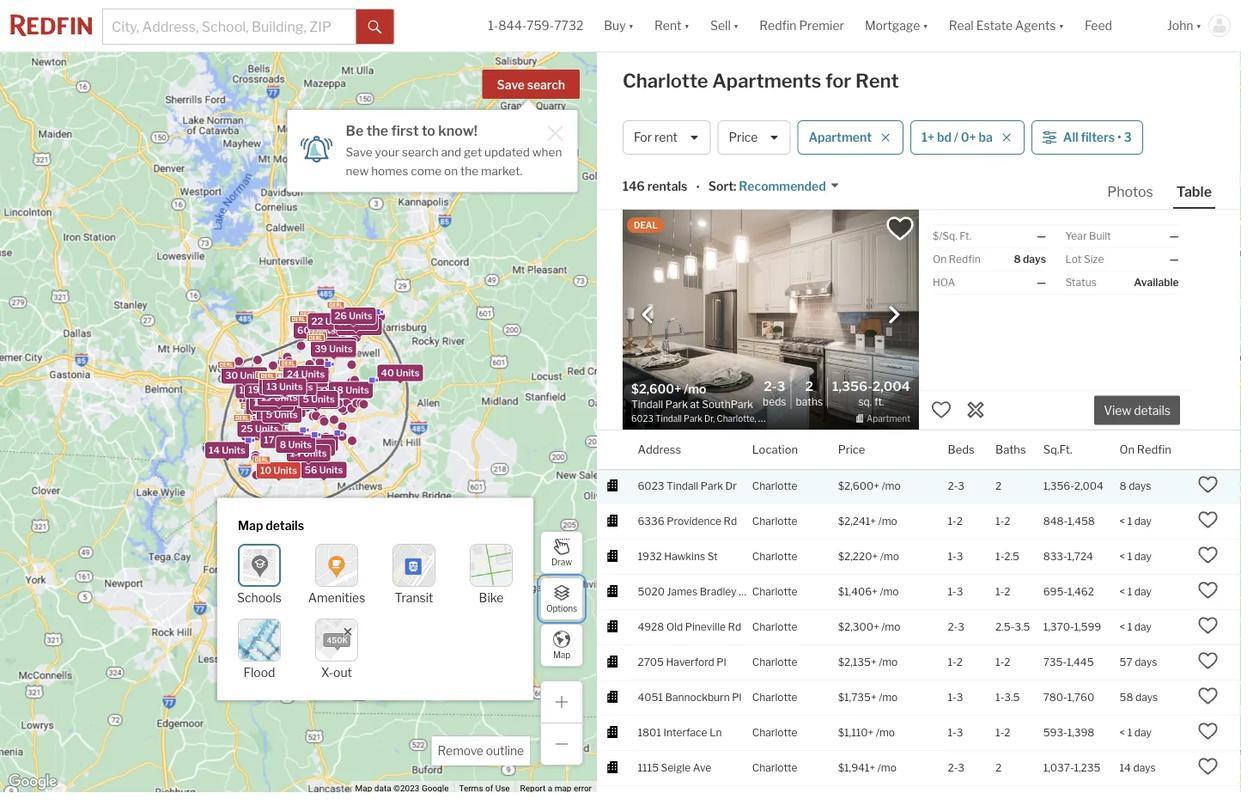 Task type: describe. For each thing, give the bounding box(es) containing it.
1-3 for $1,735+ /mo
[[948, 691, 964, 704]]

1 vertical spatial 8 units
[[280, 439, 312, 450]]

$2,600+
[[839, 480, 880, 493]]

1,356-2,004 sq. ft.
[[833, 378, 911, 408]]

22 units
[[312, 316, 349, 327]]

1801 interface ln
[[638, 727, 722, 739]]

map details
[[238, 518, 304, 533]]

1 horizontal spatial 34 units
[[297, 395, 335, 406]]

0 horizontal spatial price button
[[718, 120, 791, 155]]

day for 1,458
[[1135, 515, 1152, 528]]

charlotte for 6023 tindall park dr
[[753, 480, 798, 493]]

1+ bd / 0+ ba button
[[911, 120, 1025, 155]]

1 vertical spatial on redfin
[[1120, 443, 1172, 456]]

4928
[[638, 621, 665, 633]]

sell ▾ button
[[711, 0, 739, 52]]

2,004 for 1,356-2,004 sq. ft.
[[873, 378, 911, 394]]

market.
[[481, 164, 523, 178]]

3 for $2,600+ /mo
[[958, 480, 965, 493]]

2- inside 2-3 beds
[[764, 378, 777, 394]]

1 for 593-1,398
[[1128, 727, 1133, 739]]

2 inside '2 baths'
[[806, 378, 814, 394]]

0 vertical spatial 26 units
[[335, 310, 373, 321]]

ft. inside 1,356-2,004 sq. ft.
[[875, 395, 885, 408]]

▾ for sell ▾
[[734, 18, 739, 33]]

bike
[[479, 590, 504, 605]]

favorite this home image for 695-1,462
[[1198, 580, 1219, 601]]

2-3 for $2,300+ /mo
[[948, 621, 965, 633]]

2-3 for $1,941+ /mo
[[948, 762, 965, 774]]

8 up 25 units
[[256, 406, 262, 417]]

0 vertical spatial ft.
[[960, 230, 972, 242]]

$2,300+
[[839, 621, 880, 633]]

$1,735+
[[839, 691, 877, 704]]

1-2 for 848-1,458
[[996, 515, 1011, 528]]

273
[[250, 401, 268, 412]]

< 1 day for 848-1,458
[[1120, 515, 1152, 528]]

mortgage ▾ button
[[855, 0, 939, 52]]

593-1,398
[[1044, 727, 1095, 739]]

833-
[[1044, 551, 1068, 563]]

on inside button
[[1120, 443, 1135, 456]]

save for save your search and get updated when new homes come on the market.
[[346, 145, 373, 159]]

3.5 for 1-
[[1005, 691, 1020, 704]]

1- down 2.5-
[[996, 656, 1005, 669]]

2-3 beds
[[763, 378, 787, 408]]

james
[[667, 586, 698, 598]]

63 units
[[297, 437, 335, 449]]

0 vertical spatial redfin
[[760, 18, 797, 33]]

$1,406+ /mo
[[839, 586, 899, 598]]

1 vertical spatial redfin
[[949, 253, 981, 266]]

0 vertical spatial 8 days
[[1014, 253, 1047, 266]]

60 units
[[297, 325, 336, 336]]

1801
[[638, 727, 662, 739]]

days for 1,356-2,004
[[1129, 480, 1152, 493]]

charlotte for 4051 bannockburn pl
[[753, 691, 798, 704]]

$2,135+ /mo
[[839, 656, 898, 669]]

20
[[257, 396, 269, 407]]

8 right 17
[[280, 439, 286, 450]]

/mo for $2,135+ /mo
[[879, 656, 898, 669]]

remove apartment image
[[881, 132, 891, 143]]

apartment
[[809, 130, 872, 145]]

1 horizontal spatial beds
[[948, 443, 975, 456]]

mortgage ▾ button
[[865, 0, 929, 52]]

2- for $2,600+ /mo
[[948, 480, 958, 493]]

1,458
[[1068, 515, 1096, 528]]

remove 1+ bd / 0+ ba image
[[1002, 132, 1012, 143]]

favorite this home image for 848-1,458
[[1198, 510, 1219, 530]]

1 horizontal spatial 8 days
[[1120, 480, 1152, 493]]

0 horizontal spatial on
[[933, 253, 947, 266]]

rent inside dropdown button
[[655, 18, 682, 33]]

5 down 4 units on the left
[[266, 409, 272, 420]]

— for built
[[1170, 230, 1180, 242]]

▾ for rent ▾
[[685, 18, 690, 33]]

favorite this home image for 1,037-1,235
[[1198, 756, 1219, 777]]

848-
[[1044, 515, 1068, 528]]

12
[[239, 384, 250, 396]]

0 horizontal spatial baths
[[796, 395, 823, 408]]

0+
[[961, 130, 977, 145]]

2 horizontal spatial redfin
[[1138, 443, 1172, 456]]

3 for $1,735+ /mo
[[957, 691, 964, 704]]

pl for 4051 bannockburn pl
[[732, 691, 742, 704]]

sell
[[711, 18, 731, 33]]

beds button
[[948, 431, 975, 469]]

1 horizontal spatial 7
[[270, 404, 276, 415]]

0 horizontal spatial 34
[[248, 411, 260, 423]]

844-
[[499, 18, 527, 33]]

24
[[287, 369, 299, 380]]

charlotte for 1932 hawkins st
[[753, 551, 798, 563]]

18 units
[[333, 385, 369, 396]]

pl for 2705 haverford pl
[[717, 656, 727, 669]]

1- left 1-2.5
[[948, 551, 957, 563]]

1-2 for 735-1,445
[[996, 656, 1011, 669]]

5 up "56"
[[300, 442, 306, 454]]

0 vertical spatial 26
[[335, 310, 347, 321]]

x-out button
[[315, 619, 358, 680]]

— left status
[[1037, 276, 1047, 289]]

56 units
[[305, 464, 343, 476]]

hoa
[[933, 276, 956, 289]]

1,356- for 1,356-2,004 sq. ft.
[[833, 378, 873, 394]]

1932
[[638, 551, 662, 563]]

▾ for mortgage ▾
[[923, 18, 929, 33]]

pineville
[[686, 621, 726, 633]]

first
[[391, 122, 419, 139]]

$2,300+ /mo
[[839, 621, 901, 633]]

size
[[1085, 253, 1105, 266]]

agents
[[1016, 18, 1057, 33]]

save for save search
[[497, 78, 525, 92]]

updated
[[485, 145, 530, 159]]

charlotte for 1115 seigle ave
[[753, 762, 798, 774]]

feed
[[1085, 18, 1113, 33]]

tindall
[[667, 480, 699, 493]]

days for 1,037-1,235
[[1134, 762, 1157, 774]]

favorite this home image for 735-1,445
[[1198, 650, 1219, 671]]

2-3 for $2,600+ /mo
[[948, 480, 965, 493]]

1,356- for 1,356-2,004
[[1044, 480, 1075, 493]]

< for 1,724
[[1120, 551, 1126, 563]]

1 horizontal spatial 30 units
[[286, 373, 324, 385]]

mortgage ▾
[[865, 18, 929, 33]]

1- down 'beds' button
[[948, 515, 957, 528]]

1,398
[[1068, 727, 1095, 739]]

1 for 833-1,724
[[1128, 551, 1133, 563]]

1- right $2,135+ /mo
[[948, 656, 957, 669]]

21 units
[[317, 340, 353, 351]]

18
[[333, 385, 344, 396]]

< 1 day for 695-1,462
[[1120, 586, 1152, 598]]

ba
[[979, 130, 993, 145]]

buy ▾ button
[[594, 0, 645, 52]]

save search button
[[483, 70, 580, 99]]

1 horizontal spatial 19
[[261, 392, 272, 403]]

8 down on redfin button
[[1120, 480, 1127, 493]]

12 units
[[239, 384, 276, 396]]

0 horizontal spatial 19
[[248, 384, 259, 395]]

1,445
[[1067, 656, 1094, 669]]

days left lot
[[1024, 253, 1047, 266]]

1 vertical spatial baths
[[996, 443, 1027, 456]]

1+ bd / 0+ ba
[[922, 130, 993, 145]]

view details link
[[1095, 394, 1181, 425]]

$2,220+ /mo
[[839, 551, 900, 563]]

charlotte apartments for rent
[[623, 69, 900, 92]]

$2,600+ /mo
[[839, 480, 901, 493]]

3 inside button
[[1125, 130, 1132, 145]]

bike button
[[470, 544, 513, 605]]

dialog containing map details
[[217, 498, 534, 700]]

location button
[[753, 431, 798, 469]]

40
[[381, 367, 394, 379]]

2705
[[638, 656, 664, 669]]

schools
[[237, 590, 282, 605]]

options
[[547, 604, 578, 614]]

/mo for $1,735+ /mo
[[879, 691, 898, 704]]

the inside the save your search and get updated when new homes come on the market.
[[461, 164, 479, 178]]

2- for $2,300+ /mo
[[948, 621, 958, 633]]

outline
[[486, 744, 524, 758]]

map for map
[[553, 650, 571, 660]]

2705 haverford pl
[[638, 656, 727, 669]]

remove outline button
[[432, 737, 530, 766]]

next button image
[[886, 306, 903, 324]]

17
[[264, 434, 275, 446]]

recommended button
[[737, 178, 840, 195]]

details for map details
[[266, 518, 304, 533]]

1115 seigle ave
[[638, 762, 712, 774]]

24 units
[[287, 369, 325, 380]]

0 vertical spatial beds
[[763, 395, 787, 408]]

sq.ft. button
[[1044, 431, 1073, 469]]

lot
[[1066, 253, 1082, 266]]

/mo for $2,220+ /mo
[[881, 551, 900, 563]]

x-out this home image
[[966, 399, 987, 420]]

3 for $1,406+ /mo
[[957, 586, 964, 598]]

recommended
[[739, 179, 827, 194]]

1- right $1,406+ /mo
[[948, 586, 957, 598]]



Task type: vqa. For each thing, say whether or not it's contained in the screenshot.
redfin premier button
yes



Task type: locate. For each thing, give the bounding box(es) containing it.
1 vertical spatial rent
[[856, 69, 900, 92]]

1 1 from the top
[[1128, 515, 1133, 528]]

1 vertical spatial 2-3
[[948, 621, 965, 633]]

save inside button
[[497, 78, 525, 92]]

favorite this home image
[[932, 399, 952, 420], [1198, 510, 1219, 530], [1198, 580, 1219, 601], [1198, 650, 1219, 671], [1198, 721, 1219, 742]]

favorite this home image for 1,370-1,599
[[1198, 615, 1219, 636]]

6 ▾ from the left
[[1197, 18, 1202, 33]]

7 units
[[256, 401, 287, 412], [270, 404, 302, 415]]

map inside button
[[553, 650, 571, 660]]

0 horizontal spatial 30 units
[[225, 370, 264, 381]]

map up schools button on the left bottom
[[238, 518, 263, 533]]

3 2-3 from the top
[[948, 762, 965, 774]]

1- up 1-2.5
[[996, 515, 1005, 528]]

4 favorite this home image from the top
[[1198, 686, 1219, 706]]

bradley
[[700, 586, 737, 598]]

charlotte for 5020 james bradley lee way
[[753, 586, 798, 598]]

days right '58'
[[1136, 691, 1159, 704]]

2 < from the top
[[1120, 551, 1126, 563]]

charlotte for 2705 haverford pl
[[753, 656, 798, 669]]

3 1-3 from the top
[[948, 691, 964, 704]]

days right 1,235
[[1134, 762, 1157, 774]]

34 units down 155 units
[[297, 395, 335, 406]]

34 down 155 units
[[297, 395, 310, 406]]

1,875
[[270, 394, 295, 406]]

days for 735-1,445
[[1135, 656, 1158, 669]]

price up $2,600+
[[839, 443, 866, 456]]

146 rentals •
[[623, 179, 700, 195]]

1 horizontal spatial search
[[527, 78, 565, 92]]

rent right for
[[856, 69, 900, 92]]

0 vertical spatial 2-3
[[948, 480, 965, 493]]

5 1 from the top
[[1128, 727, 1133, 739]]

$2,135+
[[839, 656, 877, 669]]

0 horizontal spatial the
[[367, 122, 389, 139]]

17 units
[[264, 434, 300, 446]]

25
[[241, 423, 253, 435]]

1 horizontal spatial details
[[1135, 403, 1171, 418]]

1 vertical spatial save
[[346, 145, 373, 159]]

submit search image
[[368, 20, 382, 34]]

4928 old pineville rd
[[638, 621, 742, 633]]

4 1 from the top
[[1128, 621, 1133, 633]]

heading
[[632, 380, 771, 425]]

1 vertical spatial ft.
[[875, 395, 885, 408]]

1 day from the top
[[1135, 515, 1152, 528]]

favorite this home image for 593-1,398
[[1198, 721, 1219, 742]]

/mo for $1,406+ /mo
[[880, 586, 899, 598]]

1 horizontal spatial save
[[497, 78, 525, 92]]

1 vertical spatial •
[[696, 180, 700, 195]]

days right 57
[[1135, 656, 1158, 669]]

38 units
[[263, 381, 301, 392]]

— down table button
[[1170, 230, 1180, 242]]

1 vertical spatial the
[[461, 164, 479, 178]]

3 favorite this home image from the top
[[1198, 615, 1219, 636]]

3 inside 2-3 beds
[[777, 378, 786, 394]]

rent ▾ button
[[655, 0, 690, 52]]

< 1 day right 1,458
[[1120, 515, 1152, 528]]

1 vertical spatial 8 days
[[1120, 480, 1152, 493]]

4 < 1 day from the top
[[1120, 621, 1152, 633]]

8 days
[[1014, 253, 1047, 266], [1120, 480, 1152, 493]]

2 1-3 from the top
[[948, 586, 964, 598]]

map region
[[0, 3, 715, 793]]

2,004
[[873, 378, 911, 394], [1075, 480, 1104, 493]]

pl
[[717, 656, 727, 669], [732, 691, 742, 704]]

1-3 for $1,110+ /mo
[[948, 727, 964, 739]]

< for 1,599
[[1120, 621, 1126, 633]]

favorite this home image for 833-1,724
[[1198, 545, 1219, 565]]

9 units
[[268, 382, 300, 393]]

1- up 2.5-
[[996, 586, 1005, 598]]

▾ right agents
[[1059, 18, 1065, 33]]

price up :
[[729, 130, 758, 145]]

0 horizontal spatial price
[[729, 130, 758, 145]]

0 vertical spatial search
[[527, 78, 565, 92]]

0 vertical spatial baths
[[796, 395, 823, 408]]

0 horizontal spatial 30
[[225, 370, 238, 381]]

0 horizontal spatial map
[[238, 518, 263, 533]]

2,004 for 1,356-2,004
[[1075, 480, 1104, 493]]

price button up $2,600+
[[839, 431, 866, 469]]

/mo for $1,941+ /mo
[[878, 762, 897, 774]]

0 vertical spatial on redfin
[[933, 253, 981, 266]]

5020 james bradley lee way
[[638, 586, 781, 598]]

charlotte for 6336 providence rd
[[753, 515, 798, 528]]

for
[[826, 69, 852, 92]]

2,004 down the next button image
[[873, 378, 911, 394]]

1,462
[[1068, 586, 1095, 598]]

/mo right $1,110+
[[876, 727, 895, 739]]

day for 1,398
[[1135, 727, 1152, 739]]

/mo right $2,300+
[[882, 621, 901, 633]]

19 units
[[248, 384, 285, 395], [261, 392, 298, 403]]

0 vertical spatial rd
[[724, 515, 737, 528]]

day for 1,599
[[1135, 621, 1152, 633]]

transit
[[395, 590, 434, 605]]

1 < 1 day from the top
[[1120, 515, 1152, 528]]

< right 1,724
[[1120, 551, 1126, 563]]

on redfin down the view details
[[1120, 443, 1172, 456]]

3 < 1 day from the top
[[1120, 586, 1152, 598]]

homes
[[371, 164, 409, 178]]

0 vertical spatial save
[[497, 78, 525, 92]]

1 horizontal spatial on
[[1120, 443, 1135, 456]]

▾ right "buy"
[[629, 18, 634, 33]]

< 1 day right 1,724
[[1120, 551, 1152, 563]]

< right '1,462'
[[1120, 586, 1126, 598]]

/mo right the "$2,135+" at right
[[879, 656, 898, 669]]

2- down 'beds' button
[[948, 480, 958, 493]]

• right filters
[[1118, 130, 1122, 145]]

5 favorite this home image from the top
[[1198, 756, 1219, 777]]

City, Address, School, Building, ZIP search field
[[103, 9, 356, 44]]

1 for 695-1,462
[[1128, 586, 1133, 598]]

0 vertical spatial on
[[933, 253, 947, 266]]

be the first to know! dialog
[[288, 100, 578, 192]]

23
[[341, 322, 353, 333]]

26 units down the 155
[[269, 398, 307, 409]]

options button
[[541, 578, 584, 620]]

transit button
[[393, 544, 436, 605]]

5020
[[638, 586, 665, 598]]

2- left '2 baths'
[[764, 378, 777, 394]]

34 units up 25 units
[[248, 411, 286, 423]]

0 vertical spatial 2,004
[[873, 378, 911, 394]]

1 horizontal spatial 30
[[286, 373, 299, 385]]

1 horizontal spatial redfin
[[949, 253, 981, 266]]

1 horizontal spatial 26 units
[[335, 310, 373, 321]]

for rent
[[634, 130, 678, 145]]

1 vertical spatial on
[[1120, 443, 1135, 456]]

1 horizontal spatial •
[[1118, 130, 1122, 145]]

dialog
[[217, 498, 534, 700]]

redfin down $/sq. ft.
[[949, 253, 981, 266]]

1- down 1-3.5
[[996, 727, 1005, 739]]

< 1 day for 1,370-1,599
[[1120, 621, 1152, 633]]

rentals
[[648, 179, 688, 194]]

• for filters
[[1118, 130, 1122, 145]]

1 horizontal spatial 2,004
[[1075, 480, 1104, 493]]

$1,941+ /mo
[[839, 762, 897, 774]]

ft. right the "$/sq."
[[960, 230, 972, 242]]

your
[[375, 145, 400, 159]]

58 days
[[1120, 691, 1159, 704]]

• left sort
[[696, 180, 700, 195]]

4 < from the top
[[1120, 621, 1126, 633]]

< 1 day for 833-1,724
[[1120, 551, 1152, 563]]

details inside button
[[1135, 403, 1171, 418]]

1 right '1,462'
[[1128, 586, 1133, 598]]

35 units
[[282, 376, 320, 387]]

map for map details
[[238, 518, 263, 533]]

1,356- up 848-
[[1044, 480, 1075, 493]]

previous button image
[[639, 306, 657, 324]]

/mo right $1,941+
[[878, 762, 897, 774]]

1 vertical spatial map
[[553, 650, 571, 660]]

bd
[[938, 130, 952, 145]]

273 units
[[250, 401, 293, 412]]

seigle
[[661, 762, 691, 774]]

1 vertical spatial 34 units
[[248, 411, 286, 423]]

favorite this home image for 1,356-2,004
[[1198, 474, 1219, 495]]

1,599
[[1075, 621, 1102, 633]]

john ▾
[[1168, 18, 1202, 33]]

1 horizontal spatial 34
[[297, 395, 310, 406]]

beds down x-out this home icon
[[948, 443, 975, 456]]

16 units
[[264, 391, 300, 402], [255, 401, 291, 413], [245, 427, 282, 438]]

0 vertical spatial •
[[1118, 130, 1122, 145]]

4 ▾ from the left
[[923, 18, 929, 33]]

baths right 2-3 beds
[[796, 395, 823, 408]]

4 day from the top
[[1135, 621, 1152, 633]]

days for 780-1,760
[[1136, 691, 1159, 704]]

3 for $1,110+ /mo
[[957, 727, 964, 739]]

< 1 day up 14 days
[[1120, 727, 1152, 739]]

0 vertical spatial pl
[[717, 656, 727, 669]]

0 horizontal spatial •
[[696, 180, 700, 195]]

1- left 1-3.5
[[948, 691, 957, 704]]

1 for 848-1,458
[[1128, 515, 1133, 528]]

▾ right 'john'
[[1197, 18, 1202, 33]]

1-2 for 593-1,398
[[996, 727, 1011, 739]]

ft. right sq.
[[875, 395, 885, 408]]

0 vertical spatial price button
[[718, 120, 791, 155]]

favorite button checkbox
[[886, 214, 915, 243]]

1 vertical spatial 34
[[248, 411, 260, 423]]

4 1-3 from the top
[[948, 727, 964, 739]]

1 vertical spatial 26 units
[[269, 398, 307, 409]]

on down view
[[1120, 443, 1135, 456]]

1,356- up sq.
[[833, 378, 873, 394]]

0 horizontal spatial beds
[[763, 395, 787, 408]]

st
[[708, 551, 718, 563]]

the right be
[[367, 122, 389, 139]]

2 vertical spatial 2-3
[[948, 762, 965, 774]]

1 ▾ from the left
[[629, 18, 634, 33]]

hawkins
[[665, 551, 706, 563]]

20 units
[[257, 396, 295, 407]]

1+
[[922, 130, 935, 145]]

— for ft.
[[1037, 230, 1047, 242]]

0 horizontal spatial 8 days
[[1014, 253, 1047, 266]]

— up available
[[1170, 253, 1180, 266]]

beds left '2 baths'
[[763, 395, 787, 408]]

/mo for $1,110+ /mo
[[876, 727, 895, 739]]

2 vertical spatial redfin
[[1138, 443, 1172, 456]]

0 vertical spatial 3.5
[[1015, 621, 1031, 633]]

0 vertical spatial map
[[238, 518, 263, 533]]

0 horizontal spatial rent
[[655, 18, 682, 33]]

redfin down the view details
[[1138, 443, 1172, 456]]

0 vertical spatial 34
[[297, 395, 310, 406]]

3 < from the top
[[1120, 586, 1126, 598]]

3 1 from the top
[[1128, 586, 1133, 598]]

rent right buy ▾
[[655, 18, 682, 33]]

2 favorite this home image from the top
[[1198, 545, 1219, 565]]

8 days down on redfin button
[[1120, 480, 1152, 493]]

1 horizontal spatial ft.
[[960, 230, 972, 242]]

0 horizontal spatial redfin
[[760, 18, 797, 33]]

google image
[[4, 771, 61, 793]]

0 horizontal spatial 34 units
[[248, 411, 286, 423]]

search up come
[[402, 145, 439, 159]]

1- left 780-
[[996, 691, 1005, 704]]

remove
[[438, 744, 484, 758]]

0 horizontal spatial 1,356-
[[833, 378, 873, 394]]

baths left sq.ft.
[[996, 443, 1027, 456]]

735-1,445
[[1044, 656, 1094, 669]]

pl right haverford in the right of the page
[[717, 656, 727, 669]]

sq.
[[859, 395, 873, 408]]

2 day from the top
[[1135, 551, 1152, 563]]

23 units
[[341, 322, 379, 333]]

1 horizontal spatial on redfin
[[1120, 443, 1172, 456]]

day for 1,462
[[1135, 586, 1152, 598]]

search
[[527, 78, 565, 92], [402, 145, 439, 159]]

2- for $1,941+ /mo
[[948, 762, 958, 774]]

0 horizontal spatial 2,004
[[873, 378, 911, 394]]

3.5 for 2.5-
[[1015, 621, 1031, 633]]

year
[[1066, 230, 1088, 242]]

/mo right $2,600+
[[882, 480, 901, 493]]

1- right $1,110+ /mo
[[948, 727, 957, 739]]

1-844-759-7732 link
[[488, 18, 584, 33]]

833-1,724
[[1044, 551, 1094, 563]]

2- right $1,941+ /mo
[[948, 762, 958, 774]]

1,356-2,004
[[1044, 480, 1104, 493]]

0 horizontal spatial on redfin
[[933, 253, 981, 266]]

1-2.5
[[996, 551, 1020, 563]]

1,356- inside 1,356-2,004 sq. ft.
[[833, 378, 873, 394]]

haverford
[[666, 656, 715, 669]]

day right 1,458
[[1135, 515, 1152, 528]]

0 vertical spatial 8 units
[[256, 406, 288, 417]]

5 day from the top
[[1135, 727, 1152, 739]]

1 vertical spatial pl
[[732, 691, 742, 704]]

1 horizontal spatial price button
[[839, 431, 866, 469]]

favorite this home image
[[1198, 474, 1219, 495], [1198, 545, 1219, 565], [1198, 615, 1219, 636], [1198, 686, 1219, 706], [1198, 756, 1219, 777]]

3 for $1,941+ /mo
[[958, 762, 965, 774]]

1 vertical spatial 3.5
[[1005, 691, 1020, 704]]

2 ▾ from the left
[[685, 18, 690, 33]]

0 horizontal spatial details
[[266, 518, 304, 533]]

5 down 4 at the bottom of the page
[[260, 409, 267, 420]]

1,370-
[[1044, 621, 1075, 633]]

filters
[[1082, 130, 1116, 145]]

• inside button
[[1118, 130, 1122, 145]]

5 < 1 day from the top
[[1120, 727, 1152, 739]]

charlotte for 4928 old pineville rd
[[753, 621, 798, 633]]

all filters • 3
[[1064, 130, 1132, 145]]

• inside 146 rentals •
[[696, 180, 700, 195]]

13
[[338, 316, 349, 327], [266, 381, 277, 392], [277, 382, 288, 393]]

1-3 for $1,406+ /mo
[[948, 586, 964, 598]]

10
[[260, 465, 272, 476]]

/mo right $2,241+
[[879, 515, 898, 528]]

1 vertical spatial beds
[[948, 443, 975, 456]]

1 vertical spatial price button
[[839, 431, 866, 469]]

< 1 day for 593-1,398
[[1120, 727, 1152, 739]]

5 < from the top
[[1120, 727, 1126, 739]]

8 left lot
[[1014, 253, 1021, 266]]

amenities button
[[308, 544, 366, 605]]

address button
[[638, 431, 682, 469]]

for
[[634, 130, 652, 145]]

map down options
[[553, 650, 571, 660]]

1- left 759-
[[488, 18, 499, 33]]

details up schools button on the left bottom
[[266, 518, 304, 533]]

pl right bannockburn
[[732, 691, 742, 704]]

day up 57 days
[[1135, 621, 1152, 633]]

2,004 up 1,458
[[1075, 480, 1104, 493]]

1 vertical spatial rd
[[728, 621, 742, 633]]

14
[[281, 384, 292, 395], [254, 397, 265, 408], [209, 445, 220, 456], [290, 448, 301, 459], [1120, 762, 1132, 774]]

favorite this home image for 780-1,760
[[1198, 686, 1219, 706]]

1- left the 833-
[[996, 551, 1005, 563]]

1 horizontal spatial 26
[[335, 310, 347, 321]]

57 days
[[1120, 656, 1158, 669]]

3 for $2,220+ /mo
[[957, 551, 964, 563]]

3 for $2,300+ /mo
[[958, 621, 965, 633]]

30 units
[[225, 370, 264, 381], [286, 373, 324, 385]]

2.5-
[[996, 621, 1015, 633]]

charlotte for 1801 interface ln
[[753, 727, 798, 739]]

$/sq.
[[933, 230, 958, 242]]

/mo for $2,300+ /mo
[[882, 621, 901, 633]]

— left year
[[1037, 230, 1047, 242]]

1 horizontal spatial the
[[461, 164, 479, 178]]

3 ▾ from the left
[[734, 18, 739, 33]]

56
[[305, 464, 318, 476]]

1-3 for $2,220+ /mo
[[948, 551, 964, 563]]

▾ for john ▾
[[1197, 18, 1202, 33]]

0 horizontal spatial 7
[[256, 401, 262, 412]]

1-2 for 695-1,462
[[996, 586, 1011, 598]]

price button up :
[[718, 120, 791, 155]]

/mo for $2,241+ /mo
[[879, 515, 898, 528]]

1
[[1128, 515, 1133, 528], [1128, 551, 1133, 563], [1128, 586, 1133, 598], [1128, 621, 1133, 633], [1128, 727, 1133, 739]]

— for size
[[1170, 253, 1180, 266]]

3 day from the top
[[1135, 586, 1152, 598]]

1 vertical spatial details
[[266, 518, 304, 533]]

< 1 day up 57 days
[[1120, 621, 1152, 633]]

and
[[441, 145, 462, 159]]

1 vertical spatial 1,356-
[[1044, 480, 1075, 493]]

/mo right $2,220+ at the right bottom of page
[[881, 551, 900, 563]]

/mo right the $1,406+
[[880, 586, 899, 598]]

1 up 57
[[1128, 621, 1133, 633]]

0 horizontal spatial search
[[402, 145, 439, 159]]

1 < from the top
[[1120, 515, 1126, 528]]

search inside the save your search and get updated when new homes come on the market.
[[402, 145, 439, 159]]

2-3
[[948, 480, 965, 493], [948, 621, 965, 633], [948, 762, 965, 774]]

3.5 left 780-
[[1005, 691, 1020, 704]]

save inside the save your search and get updated when new homes come on the market.
[[346, 145, 373, 159]]

favorite button image
[[886, 214, 915, 243]]

40 units
[[381, 367, 420, 379]]

21
[[317, 340, 328, 351]]

26 units up 23 units
[[335, 310, 373, 321]]

table
[[1177, 183, 1213, 200]]

1 2-3 from the top
[[948, 480, 965, 493]]

save down 844-
[[497, 78, 525, 92]]

real estate agents ▾
[[949, 18, 1065, 33]]

0 vertical spatial the
[[367, 122, 389, 139]]

search down 759-
[[527, 78, 565, 92]]

5 down 35 units at left top
[[303, 394, 309, 405]]

out
[[333, 665, 352, 680]]

5 ▾ from the left
[[1059, 18, 1065, 33]]

0 horizontal spatial 26
[[269, 398, 281, 409]]

3.5 left 1,370-
[[1015, 621, 1031, 633]]

1 vertical spatial 2,004
[[1075, 480, 1104, 493]]

buy ▾
[[604, 18, 634, 33]]

1 favorite this home image from the top
[[1198, 474, 1219, 495]]

▾ for buy ▾
[[629, 18, 634, 33]]

146
[[623, 179, 645, 194]]

30
[[225, 370, 238, 381], [286, 373, 299, 385]]

price
[[729, 130, 758, 145], [839, 443, 866, 456]]

0 vertical spatial 34 units
[[297, 395, 335, 406]]

1 horizontal spatial price
[[839, 443, 866, 456]]

1 vertical spatial 26
[[269, 398, 281, 409]]

0 vertical spatial details
[[1135, 403, 1171, 418]]

1 horizontal spatial pl
[[732, 691, 742, 704]]

< for 1,462
[[1120, 586, 1126, 598]]

rd right pineville
[[728, 621, 742, 633]]

1 horizontal spatial baths
[[996, 443, 1027, 456]]

details for view details
[[1135, 403, 1171, 418]]

0 horizontal spatial 26 units
[[269, 398, 307, 409]]

37
[[306, 320, 318, 331]]

1 down '58'
[[1128, 727, 1133, 739]]

2 2-3 from the top
[[948, 621, 965, 633]]

photo of 6023 tindall park dr, charlotte, nc 28210 image
[[623, 210, 920, 430]]

x-
[[321, 665, 333, 680]]

on redfin down $/sq. ft.
[[933, 253, 981, 266]]

available
[[1135, 276, 1180, 289]]

1 1-3 from the top
[[948, 551, 964, 563]]

redfin left the "premier"
[[760, 18, 797, 33]]

34 up 25 units
[[248, 411, 260, 423]]

days down on redfin button
[[1129, 480, 1152, 493]]

< right 1,458
[[1120, 515, 1126, 528]]

14 units
[[281, 384, 317, 395], [254, 397, 290, 408], [209, 445, 246, 456], [290, 448, 327, 459]]

2,004 inside 1,356-2,004 sq. ft.
[[873, 378, 911, 394]]

• for rentals
[[696, 180, 700, 195]]

1,356-
[[833, 378, 873, 394], [1044, 480, 1075, 493]]

0 vertical spatial 1,356-
[[833, 378, 873, 394]]

2 < 1 day from the top
[[1120, 551, 1152, 563]]

1 vertical spatial price
[[839, 443, 866, 456]]

0 horizontal spatial save
[[346, 145, 373, 159]]

1 for 1,370-1,599
[[1128, 621, 1133, 633]]

0 horizontal spatial pl
[[717, 656, 727, 669]]

0 vertical spatial price
[[729, 130, 758, 145]]

day for 1,724
[[1135, 551, 1152, 563]]

2 1 from the top
[[1128, 551, 1133, 563]]

/mo for $2,600+ /mo
[[882, 480, 901, 493]]

< for 1,458
[[1120, 515, 1126, 528]]

location
[[753, 443, 798, 456]]

rd down dr
[[724, 515, 737, 528]]

mortgage
[[865, 18, 921, 33]]

< for 1,398
[[1120, 727, 1126, 739]]

780-
[[1044, 691, 1068, 704]]

search inside button
[[527, 78, 565, 92]]

sort
[[709, 179, 734, 194]]

$2,220+
[[839, 551, 878, 563]]

day right 1,724
[[1135, 551, 1152, 563]]

2- left 2.5-
[[948, 621, 958, 633]]

1 horizontal spatial rent
[[856, 69, 900, 92]]



